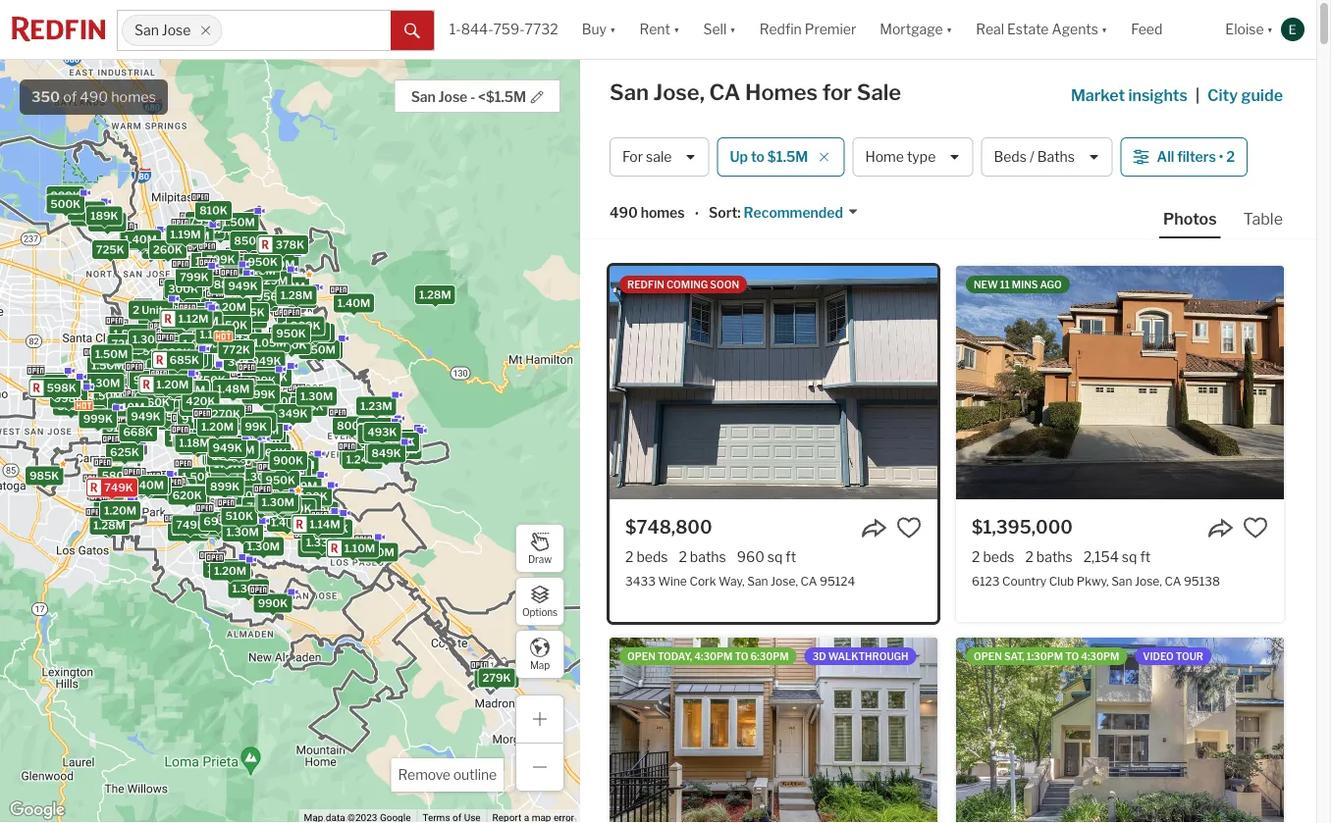 Task type: vqa. For each thing, say whether or not it's contained in the screenshot.
the top flooding
no



Task type: locate. For each thing, give the bounding box(es) containing it.
2 vertical spatial 850k
[[240, 463, 270, 476]]

999k down "440k"
[[216, 458, 246, 471]]

1 vertical spatial 850k
[[163, 342, 193, 355]]

market insights | city guide
[[1071, 85, 1283, 105]]

1 horizontal spatial 4:30pm
[[1081, 651, 1120, 663]]

0 horizontal spatial 500k
[[50, 198, 81, 211]]

jose, down '960 sq ft'
[[771, 574, 798, 588]]

850k up 704k
[[163, 342, 193, 355]]

745k
[[129, 407, 158, 420]]

4:30pm right "today," at the bottom of the page
[[695, 651, 733, 663]]

rent ▾
[[640, 21, 680, 38]]

jose
[[162, 22, 191, 39], [439, 89, 468, 106]]

1 2 beds from the left
[[626, 549, 668, 566]]

1.15m
[[245, 265, 276, 278], [228, 281, 258, 293], [142, 310, 173, 323], [251, 354, 281, 367], [301, 516, 331, 529]]

956k
[[256, 291, 286, 304]]

3433 wine cork way, san jose, ca 95124
[[626, 574, 856, 588]]

849k down 300k at left top
[[176, 306, 205, 319]]

1 4:30pm from the left
[[695, 651, 733, 663]]

sq right 2,154
[[1122, 549, 1138, 566]]

729k
[[253, 433, 282, 446]]

660k down 595k
[[239, 381, 269, 393]]

2 horizontal spatial 1.28m
[[419, 289, 451, 302]]

tour
[[1176, 651, 1204, 663]]

redfin
[[628, 279, 665, 291]]

650k
[[360, 445, 390, 458]]

0 horizontal spatial 1.35m
[[151, 411, 183, 424]]

▾ for eloise ▾
[[1267, 21, 1274, 38]]

1 horizontal spatial 578k
[[164, 340, 193, 353]]

1.00m down 378k
[[272, 280, 305, 293]]

1 vertical spatial 749k
[[176, 519, 205, 532]]

399k up 720k on the left top of the page
[[167, 289, 196, 302]]

425k
[[200, 414, 229, 427]]

0 vertical spatial 749k
[[104, 482, 133, 495]]

0 vertical spatial 1.25m
[[86, 377, 118, 390]]

589k up the 729k
[[243, 416, 272, 429]]

• left sort
[[695, 206, 699, 223]]

▾ right 'rent'
[[674, 21, 680, 38]]

1 horizontal spatial •
[[1219, 149, 1224, 165]]

0 horizontal spatial to
[[735, 651, 749, 663]]

san up the for
[[610, 79, 649, 106]]

2 baths up cork
[[679, 549, 726, 566]]

favorite button image
[[897, 516, 922, 541]]

1 vertical spatial 1.02m
[[247, 424, 279, 437]]

san inside button
[[411, 89, 436, 106]]

1 ▾ from the left
[[610, 21, 616, 38]]

0 vertical spatial 1.24m
[[346, 454, 378, 467]]

620k
[[173, 490, 202, 502], [291, 513, 321, 526]]

999k down 819k
[[83, 413, 113, 426]]

945k
[[255, 452, 285, 465]]

premier
[[805, 21, 857, 38]]

0 vertical spatial 1.19m
[[170, 228, 201, 241]]

400k
[[198, 414, 229, 427]]

0 horizontal spatial 1.23m
[[113, 402, 145, 415]]

sq right "960"
[[768, 549, 783, 566]]

849k
[[176, 306, 205, 319], [372, 447, 401, 460]]

0 vertical spatial 849k
[[176, 306, 205, 319]]

1 vertical spatial 1.35m
[[223, 443, 255, 456]]

899k
[[225, 328, 255, 340], [165, 345, 194, 358], [118, 422, 148, 435], [385, 437, 414, 450], [210, 481, 240, 493]]

1 horizontal spatial open
[[974, 651, 1002, 663]]

449k
[[223, 426, 253, 438]]

95138
[[1184, 574, 1221, 588]]

2 vertical spatial 1.25m
[[207, 563, 239, 575]]

None search field
[[222, 11, 391, 50]]

0 vertical spatial 500k
[[50, 198, 81, 211]]

• inside button
[[1219, 149, 1224, 165]]

1.29m down 1.43m
[[177, 433, 209, 446]]

today,
[[658, 651, 693, 663]]

4 up 1.07m
[[171, 354, 179, 367]]

800k up 1.21m
[[250, 242, 280, 255]]

0 vertical spatial 430k
[[240, 383, 270, 395]]

625k up 680k
[[177, 489, 206, 501]]

▾ left user photo on the top right of the page
[[1267, 21, 1274, 38]]

to right 1:30pm at the right bottom
[[1066, 651, 1079, 663]]

2 vertical spatial 349k
[[231, 457, 260, 470]]

1 vertical spatial 500k
[[362, 428, 392, 441]]

3 ▾ from the left
[[730, 21, 736, 38]]

1.24m down 429k
[[302, 520, 334, 533]]

open left "today," at the bottom of the page
[[628, 651, 656, 663]]

1.29m
[[207, 270, 239, 282], [256, 274, 288, 287], [307, 344, 339, 356], [177, 433, 209, 446]]

up
[[730, 149, 748, 165]]

700k up 772k
[[227, 327, 256, 339]]

1 beds from the left
[[637, 549, 668, 566]]

700k up 1.34m
[[179, 236, 209, 249]]

1 baths from the left
[[690, 549, 726, 566]]

510k
[[225, 510, 253, 523]]

989k up 1.14m
[[305, 505, 334, 518]]

430k
[[240, 383, 270, 395], [298, 491, 328, 504]]

1 vertical spatial 999k
[[216, 458, 246, 471]]

0 horizontal spatial •
[[695, 206, 699, 223]]

4 units up 715k
[[81, 393, 118, 406]]

5 ▾ from the left
[[1102, 21, 1108, 38]]

feed
[[1132, 21, 1163, 38]]

to left 6:30pm
[[735, 651, 749, 663]]

0 horizontal spatial 578k
[[35, 378, 64, 391]]

949k down 1.21m
[[228, 280, 258, 293]]

beds up 3433
[[637, 549, 668, 566]]

1 vertical spatial homes
[[641, 205, 685, 221]]

to
[[735, 651, 749, 663], [1066, 651, 1079, 663]]

photo of 3433 wine cork way, san jose, ca 95124 image
[[610, 266, 938, 500]]

1 vertical spatial 620k
[[291, 513, 321, 526]]

san for san jose
[[135, 22, 159, 39]]

estate
[[1008, 21, 1049, 38]]

490 right of
[[80, 88, 108, 106]]

499k up 650k
[[364, 431, 394, 444]]

989k down 595k
[[246, 375, 276, 387]]

505k
[[266, 497, 296, 509]]

1 sq from the left
[[768, 549, 783, 566]]

849k down the 498k at the left
[[372, 447, 401, 460]]

1.24m
[[346, 454, 378, 467], [302, 520, 334, 533]]

2 to from the left
[[1066, 651, 1079, 663]]

rent ▾ button
[[640, 0, 680, 59]]

2 beds from the left
[[983, 549, 1015, 566]]

sort :
[[709, 205, 741, 221]]

1.09m
[[285, 480, 318, 493]]

2 beds for $748,800
[[626, 549, 668, 566]]

1.19m down 810k
[[170, 228, 201, 241]]

1.33m up 789k
[[129, 381, 161, 394]]

499k up 819k
[[35, 376, 65, 389]]

625k up 939k
[[156, 333, 186, 346]]

ago
[[1040, 279, 1062, 291]]

1 2 baths from the left
[[679, 549, 726, 566]]

1 horizontal spatial 749k
[[176, 519, 205, 532]]

1 horizontal spatial to
[[1066, 651, 1079, 663]]

1.19m down 1.21m
[[230, 276, 260, 289]]

4 up 715k
[[81, 393, 89, 406]]

1.18m down 1.34m
[[205, 274, 236, 287]]

recommended button
[[741, 204, 859, 223]]

1.23m up 316k
[[113, 402, 145, 415]]

1 vertical spatial 1.24m
[[302, 520, 334, 533]]

749k up 665k
[[104, 482, 133, 495]]

1.23m down the 568k
[[174, 384, 205, 397]]

cork
[[690, 574, 716, 588]]

620k up 680k
[[173, 490, 202, 502]]

0 vertical spatial 399k
[[167, 289, 196, 302]]

1.18m down 1.43m
[[179, 437, 210, 450]]

1.35m
[[151, 411, 183, 424], [223, 443, 255, 456], [271, 492, 304, 504]]

0 horizontal spatial 260k
[[153, 243, 183, 256]]

remove san jose image
[[200, 25, 211, 36]]

0 horizontal spatial 660k
[[130, 401, 160, 414]]

user photo image
[[1282, 18, 1305, 41]]

1 vertical spatial 260k
[[209, 450, 239, 463]]

589k
[[240, 384, 270, 397], [184, 401, 213, 413], [243, 416, 272, 429], [365, 424, 395, 437]]

soon
[[710, 279, 739, 291]]

378k
[[276, 238, 305, 251]]

2 beds up 3433
[[626, 549, 668, 566]]

585k
[[174, 351, 203, 364]]

1 horizontal spatial jose,
[[771, 574, 798, 588]]

859k down "440k"
[[212, 441, 242, 454]]

430k up 1.14m
[[298, 491, 328, 504]]

ft right "960"
[[786, 549, 797, 566]]

san left - on the top left of page
[[411, 89, 436, 106]]

625k down 668k
[[110, 446, 139, 459]]

4 ▾ from the left
[[946, 21, 953, 38]]

900k
[[273, 455, 304, 468]]

1 horizontal spatial 1.25m
[[207, 563, 239, 575]]

975k left 788k
[[159, 415, 188, 427]]

0 vertical spatial 975k
[[221, 319, 250, 332]]

sq
[[768, 549, 783, 566], [1122, 549, 1138, 566]]

2 horizontal spatial ca
[[1165, 574, 1182, 588]]

google image
[[5, 798, 70, 824]]

0 horizontal spatial 1.00m
[[157, 372, 190, 385]]

coming
[[667, 279, 708, 291]]

1.00m
[[272, 280, 305, 293], [206, 309, 239, 322], [157, 372, 190, 385]]

jose inside button
[[439, 89, 468, 106]]

1 horizontal spatial 1.24m
[[346, 454, 378, 467]]

buy ▾
[[582, 21, 616, 38]]

photo of 249 cahill park dr, san jose, ca 95126 image
[[610, 638, 938, 824]]

975k
[[221, 319, 250, 332], [133, 374, 162, 387], [159, 415, 188, 427]]

▾ for buy ▾
[[610, 21, 616, 38]]

0 horizontal spatial 620k
[[173, 490, 202, 502]]

ft for $1,395,000
[[1140, 549, 1151, 566]]

open left sat,
[[974, 651, 1002, 663]]

0 vertical spatial 349k
[[278, 408, 308, 420]]

1 horizontal spatial jose
[[439, 89, 468, 106]]

490 down the for
[[610, 205, 638, 221]]

2 inside all filters • 2 button
[[1227, 149, 1235, 165]]

1 horizontal spatial 1.02m
[[247, 424, 279, 437]]

eloise ▾
[[1226, 21, 1274, 38]]

buy ▾ button
[[570, 0, 628, 59]]

redfin
[[760, 21, 802, 38]]

2 horizontal spatial 1.35m
[[271, 492, 304, 504]]

redfin coming soon
[[628, 279, 739, 291]]

market
[[1071, 85, 1125, 105]]

800k
[[250, 242, 280, 255], [337, 420, 367, 432], [361, 441, 392, 453], [211, 450, 242, 463]]

2 vertical spatial 725k
[[247, 501, 275, 514]]

▾ for sell ▾
[[730, 21, 736, 38]]

975k up 772k
[[221, 319, 250, 332]]

• right the filters
[[1219, 149, 1224, 165]]

850k down 548k
[[240, 463, 270, 476]]

0 horizontal spatial 2 baths
[[679, 549, 726, 566]]

949k right 772k
[[252, 355, 281, 368]]

0 vertical spatial 989k
[[51, 189, 80, 202]]

1 vertical spatial 725k
[[111, 338, 140, 351]]

baths for $1,395,000
[[1037, 549, 1073, 566]]

788k
[[190, 422, 219, 435]]

260k up 645k
[[209, 450, 239, 463]]

589k up the 938k
[[365, 424, 395, 437]]

2 horizontal spatial 1.33m
[[382, 443, 415, 456]]

620k down 429k
[[291, 513, 321, 526]]

▾ right the mortgage
[[946, 21, 953, 38]]

6 ▾ from the left
[[1267, 21, 1274, 38]]

0 vertical spatial 389k
[[72, 207, 101, 220]]

remove up to $1.5m image
[[818, 151, 830, 163]]

1-844-759-7732
[[450, 21, 558, 38]]

860k down 828k
[[140, 396, 170, 409]]

1:30pm
[[1027, 651, 1064, 663]]

1.50m
[[222, 216, 255, 229], [204, 225, 237, 238], [113, 328, 146, 341], [303, 344, 336, 357], [95, 348, 128, 361], [91, 359, 124, 372], [90, 390, 123, 403], [180, 425, 213, 438], [182, 471, 215, 484]]

1.25m
[[86, 377, 118, 390], [278, 489, 310, 502], [207, 563, 239, 575]]

2 ▾ from the left
[[674, 21, 680, 38]]

1 horizontal spatial 989k
[[246, 375, 276, 387]]

0 vertical spatial 990k
[[283, 293, 313, 306]]

• inside "490 homes •"
[[695, 206, 699, 223]]

2 ft from the left
[[1140, 549, 1151, 566]]

ft right 2,154
[[1140, 549, 1151, 566]]

real estate agents ▾ button
[[965, 0, 1120, 59]]

walkthrough
[[829, 651, 909, 663]]

2 sq from the left
[[1122, 549, 1138, 566]]

1.00m down 685k
[[157, 372, 190, 385]]

1.30m
[[208, 271, 241, 284], [184, 281, 217, 294], [132, 333, 165, 346], [87, 377, 120, 390], [300, 390, 333, 403], [121, 422, 154, 434], [209, 439, 242, 452], [385, 444, 418, 457], [242, 471, 275, 484], [151, 483, 184, 496], [262, 496, 295, 509], [224, 524, 257, 537], [226, 526, 259, 539], [247, 540, 280, 553], [302, 542, 335, 555], [232, 583, 265, 595]]

ca left 95124 at bottom
[[801, 574, 817, 588]]

2 baths for $748,800
[[679, 549, 726, 566]]

828k
[[138, 381, 168, 393]]

3
[[237, 295, 245, 308], [112, 349, 119, 362], [174, 356, 181, 369]]

1.34m
[[195, 255, 228, 268]]

500k up 650k
[[362, 428, 392, 441]]

▾ right agents
[[1102, 21, 1108, 38]]

430k down 595k
[[240, 383, 270, 395]]

649k
[[126, 481, 156, 494]]

1 to from the left
[[735, 651, 749, 663]]

859k
[[282, 320, 311, 332], [212, 441, 242, 454]]

1 ft from the left
[[786, 549, 797, 566]]

beds
[[637, 549, 668, 566], [983, 549, 1015, 566]]

jose, down rent ▾ button
[[654, 79, 705, 106]]

1 horizontal spatial beds
[[983, 549, 1015, 566]]

for sale button
[[610, 137, 709, 177]]

map region
[[0, 0, 794, 824]]

759-
[[493, 21, 525, 38]]

0 horizontal spatial 1.19m
[[170, 228, 201, 241]]

0 horizontal spatial 699k
[[204, 516, 233, 528]]

1.23m
[[174, 384, 205, 397], [361, 400, 392, 413], [113, 402, 145, 415]]

800k down 490k
[[361, 441, 392, 453]]

0 vertical spatial •
[[1219, 149, 1224, 165]]

1.48m
[[217, 383, 250, 396]]

989k up 370k
[[51, 189, 80, 202]]

500k left "189k"
[[50, 198, 81, 211]]

990k
[[283, 293, 313, 306], [112, 380, 143, 392], [258, 598, 288, 611]]

2 vertical spatial 1.33m
[[306, 537, 338, 549]]

700k down 305k
[[234, 313, 263, 325]]

draw
[[528, 554, 552, 566]]

▾ right buy at the left
[[610, 21, 616, 38]]

1.25m up 360k
[[278, 489, 310, 502]]

• for homes
[[695, 206, 699, 223]]

0 vertical spatial 490
[[80, 88, 108, 106]]

2 open from the left
[[974, 651, 1002, 663]]

2 2 baths from the left
[[1026, 549, 1073, 566]]

jose, for $748,800
[[771, 574, 798, 588]]

909k
[[291, 319, 321, 332]]

645k
[[215, 464, 245, 477]]

4:30pm right 1:30pm at the right bottom
[[1081, 651, 1120, 663]]

3 units up 558k
[[237, 295, 274, 308]]

860k down 1.07m
[[139, 381, 169, 394]]

298k
[[93, 215, 123, 228]]

949k up 595k
[[254, 341, 283, 354]]

0 horizontal spatial 989k
[[51, 189, 80, 202]]

1.14m
[[310, 519, 340, 531]]

rent
[[640, 21, 671, 38]]

950k
[[248, 256, 278, 269], [218, 319, 248, 332], [276, 328, 306, 340], [252, 337, 282, 349], [277, 339, 307, 352], [170, 392, 200, 405], [266, 474, 296, 487]]

1.23m up '469k'
[[361, 400, 392, 413]]

960 sq ft
[[737, 549, 797, 566]]

0 horizontal spatial beds
[[637, 549, 668, 566]]

1.33m down the 498k at the left
[[382, 443, 415, 456]]

0 horizontal spatial 4:30pm
[[695, 651, 733, 663]]

0 vertical spatial 660k
[[239, 381, 269, 393]]

2 baths from the left
[[1037, 549, 1073, 566]]

1 horizontal spatial 1.00m
[[206, 309, 239, 322]]

700k
[[179, 236, 209, 249], [234, 313, 263, 325], [227, 327, 256, 339], [213, 450, 242, 463]]

1 horizontal spatial 499k
[[364, 431, 394, 444]]

0 horizontal spatial 849k
[[176, 306, 205, 319]]

0 vertical spatial 1.49m
[[227, 445, 260, 457]]

1.00m up 590k
[[206, 309, 239, 322]]

0 horizontal spatial jose
[[162, 22, 191, 39]]

1.25m down 680k
[[207, 563, 239, 575]]

2 2 beds from the left
[[972, 549, 1015, 566]]

1.49m up 505k
[[259, 476, 291, 489]]

1 open from the left
[[628, 651, 656, 663]]



Task type: describe. For each thing, give the bounding box(es) containing it.
2 horizontal spatial 3
[[237, 295, 245, 308]]

1 horizontal spatial 3 units
[[174, 356, 210, 369]]

for sale
[[623, 149, 672, 165]]

baths for $748,800
[[690, 549, 726, 566]]

490 inside "490 homes •"
[[610, 205, 638, 221]]

/
[[1030, 149, 1035, 165]]

beds for $1,395,000
[[983, 549, 1015, 566]]

829k
[[165, 317, 194, 330]]

san down 2,154 sq ft
[[1112, 574, 1133, 588]]

city guide link
[[1208, 83, 1287, 107]]

1 horizontal spatial 260k
[[209, 450, 239, 463]]

306k
[[207, 450, 237, 463]]

2 horizontal spatial 349k
[[278, 408, 308, 420]]

$1,395,000
[[972, 517, 1073, 538]]

0 horizontal spatial 389k
[[72, 207, 101, 220]]

sq for $748,800
[[768, 549, 783, 566]]

1.43m
[[175, 419, 208, 432]]

1 vertical spatial 975k
[[133, 374, 162, 387]]

547k
[[254, 434, 283, 447]]

950k down 675k
[[218, 319, 248, 332]]

7732
[[525, 21, 558, 38]]

1 horizontal spatial 1.33m
[[306, 537, 338, 549]]

668k
[[123, 426, 153, 439]]

689k
[[224, 317, 254, 330]]

420k
[[186, 395, 215, 408]]

1 horizontal spatial 1.28m
[[281, 289, 313, 302]]

0 vertical spatial 725k
[[96, 244, 125, 257]]

map button
[[516, 630, 565, 680]]

1 horizontal spatial 349k
[[231, 457, 260, 470]]

270k
[[212, 408, 241, 421]]

remove outline
[[398, 767, 497, 784]]

6:30pm
[[751, 651, 789, 663]]

1 vertical spatial 1.49m
[[259, 476, 291, 489]]

san for san jose, ca homes for sale
[[610, 79, 649, 106]]

mortgage ▾
[[880, 21, 953, 38]]

mortgage ▾ button
[[868, 0, 965, 59]]

home
[[866, 149, 904, 165]]

1 vertical spatial 1.18m
[[205, 274, 236, 287]]

0 vertical spatial 260k
[[153, 243, 183, 256]]

1 vertical spatial 190k
[[258, 463, 286, 475]]

1 vertical spatial 1.19m
[[230, 276, 260, 289]]

950k down 909k
[[277, 339, 307, 352]]

photo of 6123 country club pkwy, san jose, ca 95138 image
[[956, 266, 1284, 500]]

jose, for $1,395,000
[[1135, 574, 1163, 588]]

950k up 9
[[170, 392, 200, 405]]

0 vertical spatial 1.02m
[[75, 211, 107, 224]]

for
[[823, 79, 853, 106]]

1 horizontal spatial 3
[[174, 356, 181, 369]]

950k down 956k in the top left of the page
[[276, 328, 306, 340]]

493k
[[368, 426, 397, 439]]

1 vertical spatial 389k
[[287, 503, 316, 515]]

san jose - <$1.5m button
[[394, 80, 561, 113]]

0 horizontal spatial 490
[[80, 88, 108, 106]]

2 horizontal spatial 1.25m
[[278, 489, 310, 502]]

<$1.5m
[[478, 89, 526, 106]]

0 vertical spatial 578k
[[164, 340, 193, 353]]

1 vertical spatial 860k
[[140, 396, 170, 409]]

sq for $1,395,000
[[1122, 549, 1138, 566]]

0 horizontal spatial 4
[[81, 393, 89, 406]]

949k down 558k
[[228, 330, 258, 342]]

262k
[[280, 405, 309, 418]]

pkwy,
[[1077, 574, 1109, 588]]

0 horizontal spatial jose,
[[654, 79, 705, 106]]

1 vertical spatial 660k
[[130, 401, 160, 414]]

888k
[[214, 278, 244, 291]]

2 beds for $1,395,000
[[972, 549, 1015, 566]]

0 horizontal spatial 190k
[[189, 426, 217, 439]]

6123 country club pkwy, san jose, ca 95138
[[972, 574, 1221, 588]]

0 vertical spatial 860k
[[139, 381, 169, 394]]

city
[[1208, 85, 1238, 105]]

▾ for mortgage ▾
[[946, 21, 953, 38]]

san jose - <$1.5m
[[411, 89, 526, 106]]

jose for san jose
[[162, 22, 191, 39]]

11
[[1001, 279, 1010, 291]]

1 vertical spatial 750k
[[296, 395, 325, 408]]

0 vertical spatial 625k
[[156, 333, 186, 346]]

685k
[[170, 354, 199, 367]]

1 vertical spatial 499k
[[364, 431, 394, 444]]

0 vertical spatial 750k
[[197, 374, 226, 387]]

440k
[[218, 427, 248, 440]]

1.07m
[[150, 367, 182, 380]]

home type button
[[853, 137, 974, 177]]

ft for $748,800
[[786, 549, 797, 566]]

feed button
[[1120, 0, 1214, 59]]

329k
[[199, 430, 228, 442]]

mins
[[1012, 279, 1038, 291]]

:
[[738, 205, 741, 221]]

0 horizontal spatial ca
[[710, 79, 741, 106]]

6123
[[972, 574, 1000, 588]]

remove outline button
[[391, 759, 504, 792]]

1 vertical spatial 990k
[[112, 380, 143, 392]]

429k
[[288, 499, 317, 512]]

1.21m
[[234, 259, 264, 271]]

san jose
[[135, 22, 191, 39]]

985k
[[30, 470, 59, 483]]

2 horizontal spatial 989k
[[305, 505, 334, 518]]

2 vertical spatial 625k
[[177, 489, 206, 501]]

1 vertical spatial 4 units
[[81, 393, 118, 406]]

all filters • 2
[[1157, 149, 1235, 165]]

to for 6:30pm
[[735, 651, 749, 663]]

949k up 250k
[[213, 442, 242, 455]]

2 vertical spatial 975k
[[159, 415, 188, 427]]

2 horizontal spatial 3 units
[[237, 295, 274, 308]]

filters
[[1178, 149, 1217, 165]]

0 horizontal spatial 3
[[112, 349, 119, 362]]

remove
[[398, 767, 451, 784]]

1.15m up 980k
[[245, 265, 276, 278]]

715k
[[84, 414, 111, 426]]

0 horizontal spatial 499k
[[35, 376, 65, 389]]

1 vertical spatial 578k
[[35, 378, 64, 391]]

open for open sat, 1:30pm to 4:30pm
[[974, 651, 1002, 663]]

189k
[[91, 210, 118, 223]]

ca for $1,395,000
[[1165, 574, 1182, 588]]

1 vertical spatial 1.00m
[[206, 309, 239, 322]]

jose for san jose - <$1.5m
[[439, 89, 468, 106]]

589k up 9 units
[[184, 401, 213, 413]]

730k
[[267, 395, 296, 408]]

0 horizontal spatial 1.33m
[[129, 381, 161, 394]]

market insights link
[[1071, 64, 1188, 107]]

1.15m up 940k
[[142, 310, 173, 323]]

1 vertical spatial 430k
[[298, 491, 328, 504]]

704k
[[151, 363, 180, 376]]

1 horizontal spatial 4
[[171, 354, 179, 367]]

$1.5m
[[768, 149, 809, 165]]

2 4:30pm from the left
[[1081, 651, 1120, 663]]

0 horizontal spatial 399k
[[167, 289, 196, 302]]

photo of 414 galleria dr #1, san jose, ca 95134 image
[[956, 638, 1284, 824]]

2 vertical spatial 1.18m
[[179, 437, 210, 450]]

1.29m up 956k in the top left of the page
[[256, 274, 288, 287]]

$748,800
[[626, 517, 713, 538]]

810k
[[200, 204, 228, 217]]

1 horizontal spatial 500k
[[362, 428, 392, 441]]

1.15m down 429k
[[301, 516, 331, 529]]

360k
[[282, 503, 312, 515]]

new
[[974, 279, 998, 291]]

798k
[[110, 447, 139, 460]]

700k up 645k
[[213, 450, 242, 463]]

680k
[[202, 523, 232, 535]]

1.29m down 1.34m
[[207, 270, 239, 282]]

1 horizontal spatial 1.35m
[[223, 443, 255, 456]]

• for filters
[[1219, 149, 1224, 165]]

sell ▾ button
[[704, 0, 736, 59]]

575k
[[91, 486, 120, 499]]

up to $1.5m button
[[717, 137, 845, 177]]

0 horizontal spatial 1.25m
[[86, 377, 118, 390]]

1 horizontal spatial 4 units
[[171, 354, 208, 367]]

844-
[[461, 21, 493, 38]]

favorite button checkbox
[[897, 516, 922, 541]]

0 vertical spatial 1.35m
[[151, 411, 183, 424]]

of
[[63, 88, 77, 106]]

0 horizontal spatial 1.24m
[[302, 520, 334, 533]]

1 vertical spatial 1.33m
[[382, 443, 415, 456]]

0 vertical spatial homes
[[111, 88, 156, 106]]

0 horizontal spatial 430k
[[240, 383, 270, 395]]

949k up 668k
[[131, 410, 161, 423]]

1.29m down 1.13m
[[307, 344, 339, 356]]

370k
[[72, 205, 101, 218]]

2 vertical spatial 1.35m
[[271, 492, 304, 504]]

940k
[[118, 330, 148, 343]]

2 baths for $1,395,000
[[1026, 549, 1073, 566]]

0 horizontal spatial 859k
[[212, 441, 242, 454]]

2 vertical spatial 1.00m
[[157, 372, 190, 385]]

1 vertical spatial 625k
[[110, 446, 139, 459]]

favorite button checkbox
[[1243, 516, 1269, 541]]

800k left the 493k on the left bottom of page
[[337, 420, 367, 432]]

video tour
[[1143, 651, 1204, 663]]

0 horizontal spatial 349k
[[200, 426, 229, 438]]

all filters • 2 button
[[1121, 137, 1248, 177]]

0 vertical spatial 1.18m
[[179, 230, 210, 243]]

789k
[[136, 404, 165, 417]]

950k up 980k
[[248, 256, 278, 269]]

1.13m
[[300, 327, 331, 340]]

2 horizontal spatial 1.23m
[[361, 400, 392, 413]]

beds for $748,800
[[637, 549, 668, 566]]

ca for $748,800
[[801, 574, 817, 588]]

0 horizontal spatial 3 units
[[112, 349, 149, 362]]

▾ inside dropdown button
[[1102, 21, 1108, 38]]

0 vertical spatial 850k
[[234, 234, 264, 247]]

800k up 645k
[[211, 450, 242, 463]]

1 horizontal spatial 399k
[[246, 388, 276, 401]]

real
[[976, 21, 1005, 38]]

316k
[[106, 422, 134, 435]]

1.15m down 1.21m
[[228, 281, 258, 293]]

1.15m right 772k
[[251, 354, 281, 367]]

▾ for rent ▾
[[674, 21, 680, 38]]

469k
[[361, 421, 391, 434]]

san down "960"
[[748, 574, 768, 588]]

to for 4:30pm
[[1066, 651, 1079, 663]]

submit search image
[[405, 23, 420, 39]]

table
[[1244, 209, 1283, 228]]

279k
[[483, 672, 511, 685]]

960
[[737, 549, 765, 566]]

968k
[[161, 314, 190, 327]]

guide
[[1242, 85, 1283, 105]]

0 vertical spatial 620k
[[173, 490, 202, 502]]

san for san jose - <$1.5m
[[411, 89, 436, 106]]

favorite button image
[[1243, 516, 1269, 541]]

homes inside "490 homes •"
[[641, 205, 685, 221]]

1 horizontal spatial 859k
[[282, 320, 311, 332]]

open for open today, 4:30pm to 6:30pm
[[628, 651, 656, 663]]

type
[[907, 149, 936, 165]]

baths
[[1038, 149, 1075, 165]]

775k
[[175, 342, 203, 355]]

0 vertical spatial 699k
[[369, 446, 399, 459]]

sale
[[857, 79, 902, 106]]

589k down 595k
[[240, 384, 270, 397]]

2 vertical spatial 990k
[[258, 598, 288, 611]]

0 vertical spatial 1.00m
[[272, 280, 305, 293]]

950k down 900k
[[266, 474, 296, 487]]

1-844-759-7732 link
[[450, 21, 558, 38]]

845k
[[368, 446, 397, 459]]

0 vertical spatial 999k
[[83, 413, 113, 426]]

675k
[[236, 306, 265, 319]]

525k
[[295, 400, 324, 413]]

agents
[[1052, 21, 1099, 38]]

939k
[[161, 347, 191, 360]]

outline
[[453, 767, 497, 784]]

1 horizontal spatial 1.23m
[[174, 384, 205, 397]]

950k up 595k
[[252, 337, 282, 349]]

639k
[[126, 479, 156, 492]]

1 vertical spatial 849k
[[372, 447, 401, 460]]

0 horizontal spatial 1.28m
[[94, 519, 126, 532]]



